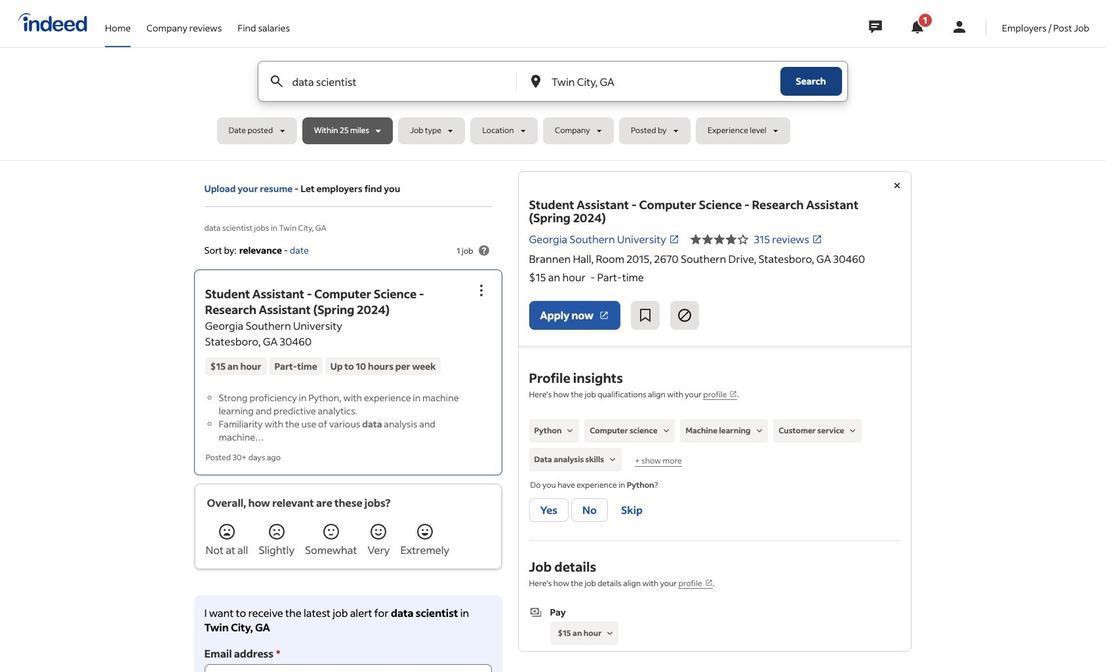 Task type: locate. For each thing, give the bounding box(es) containing it.
1 horizontal spatial missing qualification image
[[753, 425, 765, 437]]

3.9 out of 5 stars. link to 315 reviews company ratings (opens in a new tab) image
[[812, 234, 823, 245]]

2 horizontal spatial missing qualification image
[[847, 425, 859, 437]]

job actions for student assistant - computer science - research assistant (spring 2024) is collapsed image
[[473, 283, 489, 299]]

1 horizontal spatial missing qualification image
[[660, 425, 672, 437]]

1 vertical spatial missing qualification image
[[607, 454, 619, 466]]

None email field
[[204, 665, 492, 672]]

search: Job title, keywords, or company text field
[[290, 62, 495, 101]]

0 horizontal spatial missing qualification image
[[564, 425, 576, 437]]

3.9 out of 5 stars image
[[690, 232, 749, 247]]

None search field
[[217, 61, 888, 150]]

missing preference image
[[604, 628, 616, 640]]

georgia southern university (opens in a new tab) image
[[669, 234, 679, 245]]

3 missing qualification image from the left
[[847, 425, 859, 437]]

missing qualification image
[[564, 425, 576, 437], [753, 425, 765, 437], [847, 425, 859, 437]]

missing qualification image
[[660, 425, 672, 437], [607, 454, 619, 466]]



Task type: describe. For each thing, give the bounding box(es) containing it.
pagination navigation
[[183, 564, 502, 595]]

apply now (opens in a new tab) image
[[599, 310, 609, 321]]

messages unread count 0 image
[[867, 14, 884, 40]]

help icon image
[[476, 243, 492, 258]]

close job details image
[[889, 178, 905, 194]]

job preferences (opens in a new window) image
[[705, 579, 713, 587]]

Edit location text field
[[549, 62, 754, 101]]

not interested image
[[677, 308, 693, 323]]

save this job image
[[638, 308, 653, 323]]

1 missing qualification image from the left
[[564, 425, 576, 437]]

0 horizontal spatial missing qualification image
[[607, 454, 619, 466]]

account image
[[952, 19, 967, 35]]

2 missing qualification image from the left
[[753, 425, 765, 437]]

profile (opens in a new window) image
[[730, 390, 738, 398]]

0 vertical spatial missing qualification image
[[660, 425, 672, 437]]



Task type: vqa. For each thing, say whether or not it's contained in the screenshot.
first missing qualification image from the right
yes



